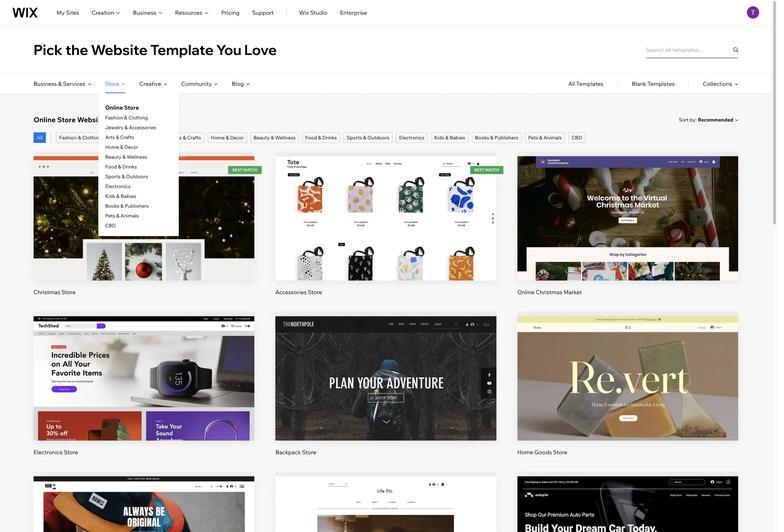 Task type: describe. For each thing, give the bounding box(es) containing it.
sites
[[66, 9, 79, 16]]

electronics store
[[34, 449, 78, 456]]

online store website templates
[[34, 115, 141, 124]]

1 horizontal spatial crafts
[[187, 134, 201, 141]]

fashion & clothing link inside categories by subject element
[[105, 115, 148, 121]]

food inside "online store fashion & clothing jewelry & accessories arts & crafts home & decor beauty & wellness food & drinks sports & outdoors electronics kids & babies books & publishers pets & animals cbd"
[[105, 164, 117, 170]]

templates for all templates
[[577, 80, 604, 87]]

1 horizontal spatial publishers
[[495, 134, 519, 141]]

1 horizontal spatial animals
[[544, 134, 562, 141]]

online for online store fashion & clothing jewelry & accessories arts & crafts home & decor beauty & wellness food & drinks sports & outdoors electronics kids & babies books & publishers pets & animals cbd
[[105, 104, 123, 111]]

business & services
[[34, 80, 85, 87]]

0 vertical spatial food
[[306, 134, 317, 141]]

1 horizontal spatial electronics link
[[396, 132, 428, 143]]

0 vertical spatial books & publishers link
[[472, 132, 522, 143]]

my sites
[[57, 9, 79, 16]]

1 vertical spatial clothing
[[82, 134, 102, 141]]

creation
[[92, 9, 114, 16]]

online for online store website templates
[[34, 115, 56, 124]]

edit button for the online store website templates - backpack store image
[[370, 360, 403, 376]]

1 horizontal spatial arts
[[172, 134, 182, 141]]

arts inside "online store fashion & clothing jewelry & accessories arts & crafts home & decor beauty & wellness food & drinks sports & outdoors electronics kids & babies books & publishers pets & animals cbd"
[[105, 134, 115, 140]]

1 vertical spatial books & publishers link
[[105, 203, 149, 209]]

home for home & decor
[[211, 134, 225, 141]]

beauty inside "online store fashion & clothing jewelry & accessories arts & crafts home & decor beauty & wellness food & drinks sports & outdoors electronics kids & babies books & publishers pets & animals cbd"
[[105, 154, 122, 160]]

wix studio
[[300, 9, 328, 16]]

edit button for online store website templates - clothing store image
[[370, 520, 403, 532]]

kids & babies
[[435, 134, 466, 141]]

templates for blank templates
[[648, 80, 675, 87]]

babies inside "online store fashion & clothing jewelry & accessories arts & crafts home & decor beauty & wellness food & drinks sports & outdoors electronics kids & babies books & publishers pets & animals cbd"
[[121, 193, 136, 199]]

store for online store website templates
[[57, 115, 76, 124]]

recommended
[[699, 117, 734, 123]]

edit button for online store website templates - electronics store image
[[128, 360, 161, 376]]

love
[[244, 41, 277, 58]]

sports inside "online store fashion & clothing jewelry & accessories arts & crafts home & decor beauty & wellness food & drinks sports & outdoors electronics kids & babies books & publishers pets & animals cbd"
[[105, 173, 121, 180]]

0 vertical spatial home & decor link
[[208, 132, 247, 143]]

home for home goods store
[[518, 449, 534, 456]]

blank templates link
[[632, 74, 675, 93]]

support link
[[252, 8, 274, 17]]

0 vertical spatial food & drinks link
[[302, 132, 340, 143]]

support
[[252, 9, 274, 16]]

animals inside "online store fashion & clothing jewelry & accessories arts & crafts home & decor beauty & wellness food & drinks sports & outdoors electronics kids & babies books & publishers pets & animals cbd"
[[121, 213, 139, 219]]

online for online christmas market
[[518, 289, 535, 296]]

0 vertical spatial kids
[[435, 134, 445, 141]]

1 horizontal spatial arts & crafts link
[[169, 132, 204, 143]]

1 vertical spatial accessories
[[135, 134, 163, 141]]

0 horizontal spatial arts & crafts link
[[105, 134, 134, 140]]

0 vertical spatial outdoors
[[368, 134, 390, 141]]

clothing inside "online store fashion & clothing jewelry & accessories arts & crafts home & decor beauty & wellness food & drinks sports & outdoors electronics kids & babies books & publishers pets & animals cbd"
[[129, 115, 148, 121]]

pricing link
[[221, 8, 240, 17]]

online store website templates - christmas store image
[[34, 156, 255, 281]]

0 vertical spatial pets & animals link
[[526, 132, 566, 143]]

1 vertical spatial beauty & wellness link
[[105, 154, 147, 160]]

decor inside "home & decor" link
[[230, 134, 244, 141]]

template
[[150, 41, 214, 58]]

online christmas market group
[[518, 151, 739, 296]]

1 vertical spatial pets & animals link
[[105, 213, 139, 219]]

view for backpack store
[[380, 388, 393, 395]]

books & publishers
[[475, 134, 519, 141]]

pets inside "online store fashion & clothing jewelry & accessories arts & crafts home & decor beauty & wellness food & drinks sports & outdoors electronics kids & babies books & publishers pets & animals cbd"
[[105, 213, 115, 219]]

website for store
[[77, 115, 105, 124]]

crafts inside "online store fashion & clothing jewelry & accessories arts & crafts home & decor beauty & wellness food & drinks sports & outdoors electronics kids & babies books & publishers pets & animals cbd"
[[120, 134, 134, 140]]

0 vertical spatial babies
[[450, 134, 466, 141]]

1 horizontal spatial drinks
[[323, 134, 337, 141]]

pets inside "pets & animals" link
[[529, 134, 539, 141]]

online store fashion & clothing jewelry & accessories arts & crafts home & decor beauty & wellness food & drinks sports & outdoors electronics kids & babies books & publishers pets & animals cbd
[[105, 104, 156, 229]]

edit button for online store website templates - home goods store image
[[612, 360, 645, 376]]

enterprise link
[[340, 8, 367, 17]]

view button for electronics store
[[128, 383, 161, 400]]

store for online store fashion & clothing jewelry & accessories arts & crafts home & decor beauty & wellness food & drinks sports & outdoors electronics kids & babies books & publishers pets & animals cbd
[[124, 104, 139, 111]]

1 vertical spatial jewelry & accessories link
[[108, 132, 166, 143]]

0 horizontal spatial kids & babies link
[[105, 193, 136, 199]]

edit button for online store website templates - online christmas market image
[[612, 199, 645, 216]]

wellness inside "online store fashion & clothing jewelry & accessories arts & crafts home & decor beauty & wellness food & drinks sports & outdoors electronics kids & babies books & publishers pets & animals cbd"
[[127, 154, 147, 160]]

edit for the online store website templates - backpack store image
[[381, 364, 392, 371]]

blog
[[232, 80, 244, 87]]

0 horizontal spatial templates
[[106, 115, 141, 124]]

1 horizontal spatial wellness
[[275, 134, 296, 141]]

the
[[65, 41, 88, 58]]

sort
[[680, 116, 689, 123]]

pick the website template you love
[[34, 41, 277, 58]]

0 horizontal spatial online store website templates - accessories store image
[[34, 476, 255, 532]]

jewelry inside "online store fashion & clothing jewelry & accessories arts & crafts home & decor beauty & wellness food & drinks sports & outdoors electronics kids & babies books & publishers pets & animals cbd"
[[105, 124, 124, 131]]

categories. use the left and right arrow keys to navigate the menu element
[[0, 74, 773, 236]]

1 vertical spatial home & decor link
[[105, 144, 138, 150]]

& inside food & drinks link
[[318, 134, 322, 141]]

1 horizontal spatial kids & babies link
[[432, 132, 469, 143]]

backpack
[[276, 449, 301, 456]]

sports & outdoors
[[347, 134, 390, 141]]

blank
[[632, 80, 647, 87]]

generic categories element
[[569, 74, 739, 93]]

pick
[[34, 41, 63, 58]]

decor inside "online store fashion & clothing jewelry & accessories arts & crafts home & decor beauty & wellness food & drinks sports & outdoors electronics kids & babies books & publishers pets & animals cbd"
[[125, 144, 138, 150]]

accessories store group
[[276, 151, 497, 296]]

online store website templates - electronics store image
[[34, 316, 255, 441]]

1 vertical spatial jewelry
[[112, 134, 130, 141]]

0 vertical spatial cbd link
[[569, 132, 586, 143]]

edit button for online store website templates - auto parts store image
[[612, 520, 645, 532]]

fashion & clothing
[[59, 134, 102, 141]]

profile image image
[[748, 6, 760, 19]]

drinks inside "online store fashion & clothing jewelry & accessories arts & crafts home & decor beauty & wellness food & drinks sports & outdoors electronics kids & babies books & publishers pets & animals cbd"
[[122, 164, 137, 170]]

0 vertical spatial books
[[475, 134, 490, 141]]

online store website templates - clothing store image
[[276, 476, 497, 532]]

edit for online store website templates - auto parts store image
[[623, 525, 634, 532]]

& inside kids & babies link
[[446, 134, 449, 141]]

Search search field
[[647, 41, 739, 58]]

online store website templates - home goods store image
[[518, 316, 739, 441]]

fashion inside fashion & clothing "link"
[[59, 134, 77, 141]]

my
[[57, 9, 65, 16]]

1 vertical spatial fashion & clothing link
[[56, 132, 105, 143]]

community
[[181, 80, 212, 87]]

store for christmas store
[[61, 289, 76, 296]]

all templates link
[[569, 74, 604, 93]]

1 horizontal spatial beauty & wellness link
[[251, 132, 299, 143]]

electronics store group
[[34, 311, 255, 456]]

jewelry & accessories link inside categories by subject element
[[105, 124, 156, 131]]

& inside beauty & wellness link
[[271, 134, 274, 141]]

store for backpack store
[[302, 449, 317, 456]]

goods
[[535, 449, 552, 456]]

jewelry & accessories
[[112, 134, 163, 141]]

all for all
[[37, 134, 43, 141]]

view for online christmas market
[[622, 228, 635, 235]]

store for accessories store
[[308, 289, 322, 296]]

home & decor
[[211, 134, 244, 141]]



Task type: locate. For each thing, give the bounding box(es) containing it.
1 horizontal spatial electronics
[[105, 183, 131, 189]]

0 horizontal spatial fashion & clothing link
[[56, 132, 105, 143]]

collections
[[704, 80, 733, 87]]

resources
[[175, 9, 202, 16]]

1 horizontal spatial cbd link
[[569, 132, 586, 143]]

0 horizontal spatial arts
[[105, 134, 115, 140]]

online inside group
[[518, 289, 535, 296]]

arts & crafts link
[[169, 132, 204, 143], [105, 134, 134, 140]]

jewelry
[[105, 124, 124, 131], [112, 134, 130, 141]]

view
[[622, 228, 635, 235], [138, 388, 151, 395], [380, 388, 393, 395], [622, 388, 635, 395]]

1 vertical spatial outdoors
[[126, 173, 148, 180]]

drinks
[[323, 134, 337, 141], [122, 164, 137, 170]]

1 vertical spatial books
[[105, 203, 119, 209]]

online store link
[[105, 103, 139, 112]]

wix studio link
[[300, 8, 328, 17]]

outdoors
[[368, 134, 390, 141], [126, 173, 148, 180]]

creative
[[139, 80, 161, 87]]

online store website templates - backpack store image
[[276, 316, 497, 441]]

view button for home goods store
[[612, 383, 645, 400]]

0 vertical spatial sports
[[347, 134, 362, 141]]

home inside "group"
[[518, 449, 534, 456]]

books & publishers link
[[472, 132, 522, 143], [105, 203, 149, 209]]

0 horizontal spatial online
[[34, 115, 56, 124]]

view button inside online christmas market group
[[612, 223, 645, 240]]

1 horizontal spatial online
[[105, 104, 123, 111]]

1 horizontal spatial cbd
[[572, 134, 583, 141]]

home right arts & crafts
[[211, 134, 225, 141]]

accessories inside "online store fashion & clothing jewelry & accessories arts & crafts home & decor beauty & wellness food & drinks sports & outdoors electronics kids & babies books & publishers pets & animals cbd"
[[129, 124, 156, 131]]

online christmas market
[[518, 289, 582, 296]]

accessories inside 'group'
[[276, 289, 307, 296]]

fashion inside "online store fashion & clothing jewelry & accessories arts & crafts home & decor beauty & wellness food & drinks sports & outdoors electronics kids & babies books & publishers pets & animals cbd"
[[105, 115, 123, 121]]

electronics for electronics
[[400, 134, 425, 141]]

cbd inside "online store fashion & clothing jewelry & accessories arts & crafts home & decor beauty & wellness food & drinks sports & outdoors electronics kids & babies books & publishers pets & animals cbd"
[[105, 222, 116, 229]]

electronics inside "online store fashion & clothing jewelry & accessories arts & crafts home & decor beauty & wellness food & drinks sports & outdoors electronics kids & babies books & publishers pets & animals cbd"
[[105, 183, 131, 189]]

food
[[306, 134, 317, 141], [105, 164, 117, 170]]

view button inside the backpack store group
[[370, 383, 403, 400]]

edit inside "electronics store" group
[[139, 364, 149, 371]]

beauty & wellness link
[[251, 132, 299, 143], [105, 154, 147, 160]]

0 horizontal spatial outdoors
[[126, 173, 148, 180]]

arts
[[105, 134, 115, 140], [172, 134, 182, 141]]

crafts left home & decor
[[187, 134, 201, 141]]

all inside generic categories element
[[569, 80, 576, 87]]

1 vertical spatial electronics link
[[105, 183, 131, 189]]

0 horizontal spatial wellness
[[127, 154, 147, 160]]

online store website templates - online christmas market image
[[518, 156, 739, 281]]

edit for online store website templates - home goods store image
[[623, 364, 634, 371]]

edit button
[[612, 199, 645, 216], [128, 360, 161, 376], [370, 360, 403, 376], [612, 360, 645, 376], [128, 520, 161, 532], [370, 520, 403, 532], [612, 520, 645, 532]]

0 vertical spatial pets
[[529, 134, 539, 141]]

view inside home goods store "group"
[[622, 388, 635, 395]]

services
[[63, 80, 85, 87]]

store
[[105, 80, 120, 87], [124, 104, 139, 111], [57, 115, 76, 124], [61, 289, 76, 296], [308, 289, 322, 296], [64, 449, 78, 456], [302, 449, 317, 456], [554, 449, 568, 456]]

1 horizontal spatial kids
[[435, 134, 445, 141]]

sports & outdoors link
[[344, 132, 393, 143], [105, 173, 148, 180]]

publishers
[[495, 134, 519, 141], [125, 203, 149, 209]]

view inside the backpack store group
[[380, 388, 393, 395]]

1 vertical spatial sports & outdoors link
[[105, 173, 148, 180]]

view inside online christmas market group
[[622, 228, 635, 235]]

electronics link
[[396, 132, 428, 143], [105, 183, 131, 189]]

electronics for electronics store
[[34, 449, 63, 456]]

0 horizontal spatial sports & outdoors link
[[105, 173, 148, 180]]

blank templates
[[632, 80, 675, 87]]

1 horizontal spatial outdoors
[[368, 134, 390, 141]]

&
[[58, 80, 62, 87], [124, 115, 127, 121], [125, 124, 128, 131], [116, 134, 119, 140], [78, 134, 81, 141], [131, 134, 134, 141], [183, 134, 186, 141], [226, 134, 229, 141], [271, 134, 274, 141], [318, 134, 322, 141], [364, 134, 367, 141], [446, 134, 449, 141], [491, 134, 494, 141], [540, 134, 543, 141], [120, 144, 124, 150], [123, 154, 126, 160], [118, 164, 121, 170], [122, 173, 125, 180], [116, 193, 120, 199], [121, 203, 124, 209], [116, 213, 120, 219]]

1 horizontal spatial templates
[[577, 80, 604, 87]]

online store website templates - accessories store image
[[276, 156, 497, 281], [34, 476, 255, 532]]

fashion & clothing link
[[105, 115, 148, 121], [56, 132, 105, 143]]

crafts
[[120, 134, 134, 140], [187, 134, 201, 141]]

1 vertical spatial website
[[77, 115, 105, 124]]

food & drinks
[[306, 134, 337, 141]]

0 horizontal spatial books & publishers link
[[105, 203, 149, 209]]

resources button
[[175, 8, 209, 17]]

beauty right home & decor
[[254, 134, 270, 141]]

babies
[[450, 134, 466, 141], [121, 193, 136, 199]]

view for home goods store
[[622, 388, 635, 395]]

christmas
[[34, 289, 60, 296], [536, 289, 563, 296]]

crafts down "online store" link
[[120, 134, 134, 140]]

0 vertical spatial fashion
[[105, 115, 123, 121]]

home inside "online store fashion & clothing jewelry & accessories arts & crafts home & decor beauty & wellness food & drinks sports & outdoors electronics kids & babies books & publishers pets & animals cbd"
[[105, 144, 119, 150]]

clothing down "online store" link
[[129, 115, 148, 121]]

cbd link
[[569, 132, 586, 143], [105, 222, 116, 229]]

1 vertical spatial beauty
[[105, 154, 122, 160]]

books
[[475, 134, 490, 141], [105, 203, 119, 209]]

beauty
[[254, 134, 270, 141], [105, 154, 122, 160]]

0 horizontal spatial food & drinks link
[[105, 164, 137, 170]]

0 horizontal spatial business
[[34, 80, 57, 87]]

edit for online store website templates - clothing store image
[[381, 525, 392, 532]]

1 horizontal spatial books
[[475, 134, 490, 141]]

website for the
[[91, 41, 148, 58]]

1 christmas from the left
[[34, 289, 60, 296]]

fashion & clothing link down "online store" link
[[105, 115, 148, 121]]

0 vertical spatial home
[[211, 134, 225, 141]]

0 horizontal spatial clothing
[[82, 134, 102, 141]]

view button inside "electronics store" group
[[128, 383, 161, 400]]

clothing down online store website templates in the left top of the page
[[82, 134, 102, 141]]

store inside "online store fashion & clothing jewelry & accessories arts & crafts home & decor beauty & wellness food & drinks sports & outdoors electronics kids & babies books & publishers pets & animals cbd"
[[124, 104, 139, 111]]

my sites link
[[57, 8, 79, 17]]

1 horizontal spatial sports
[[347, 134, 362, 141]]

templates inside all templates link
[[577, 80, 604, 87]]

1 vertical spatial food
[[105, 164, 117, 170]]

business inside categories by subject element
[[34, 80, 57, 87]]

2 vertical spatial home
[[518, 449, 534, 456]]

0 horizontal spatial drinks
[[122, 164, 137, 170]]

0 horizontal spatial christmas
[[34, 289, 60, 296]]

decor
[[230, 134, 244, 141], [125, 144, 138, 150]]

by:
[[691, 116, 697, 123]]

wix
[[300, 9, 309, 16]]

1 vertical spatial home
[[105, 144, 119, 150]]

None search field
[[647, 41, 739, 58]]

1 horizontal spatial babies
[[450, 134, 466, 141]]

0 horizontal spatial pets & animals link
[[105, 213, 139, 219]]

beauty down jewelry & accessories
[[105, 154, 122, 160]]

clothing
[[129, 115, 148, 121], [82, 134, 102, 141]]

0 vertical spatial animals
[[544, 134, 562, 141]]

1 horizontal spatial books & publishers link
[[472, 132, 522, 143]]

1 horizontal spatial business
[[133, 9, 156, 16]]

0 horizontal spatial kids
[[105, 193, 115, 199]]

christmas store
[[34, 289, 76, 296]]

fashion down "online store" link
[[105, 115, 123, 121]]

view button for online christmas market
[[612, 223, 645, 240]]

0 vertical spatial kids & babies link
[[432, 132, 469, 143]]

wellness
[[275, 134, 296, 141], [127, 154, 147, 160]]

0 vertical spatial cbd
[[572, 134, 583, 141]]

0 vertical spatial beauty
[[254, 134, 270, 141]]

1 horizontal spatial sports & outdoors link
[[344, 132, 393, 143]]

0 vertical spatial accessories
[[129, 124, 156, 131]]

website
[[91, 41, 148, 58], [77, 115, 105, 124]]

0 horizontal spatial cbd
[[105, 222, 116, 229]]

creation button
[[92, 8, 121, 17]]

2 horizontal spatial home
[[518, 449, 534, 456]]

business for business & services
[[34, 80, 57, 87]]

business
[[133, 9, 156, 16], [34, 80, 57, 87]]

sports
[[347, 134, 362, 141], [105, 173, 121, 180]]

all templates
[[569, 80, 604, 87]]

categories by subject element
[[34, 74, 250, 236]]

backpack store group
[[276, 311, 497, 456]]

1 vertical spatial online store website templates - accessories store image
[[34, 476, 255, 532]]

0 vertical spatial decor
[[230, 134, 244, 141]]

0 horizontal spatial cbd link
[[105, 222, 116, 229]]

pets & animals
[[529, 134, 562, 141]]

edit for online store website templates - online christmas market image
[[623, 204, 634, 211]]

0 vertical spatial sports & outdoors link
[[344, 132, 393, 143]]

business button
[[133, 8, 163, 17]]

electronics
[[400, 134, 425, 141], [105, 183, 131, 189], [34, 449, 63, 456]]

0 horizontal spatial pets
[[105, 213, 115, 219]]

accessories
[[129, 124, 156, 131], [135, 134, 163, 141], [276, 289, 307, 296]]

0 vertical spatial wellness
[[275, 134, 296, 141]]

christmas store group
[[34, 151, 255, 296]]

arts & crafts
[[172, 134, 201, 141]]

outdoors inside "online store fashion & clothing jewelry & accessories arts & crafts home & decor beauty & wellness food & drinks sports & outdoors electronics kids & babies books & publishers pets & animals cbd"
[[126, 173, 148, 180]]

view button inside home goods store "group"
[[612, 383, 645, 400]]

edit button inside home goods store "group"
[[612, 360, 645, 376]]

templates
[[577, 80, 604, 87], [648, 80, 675, 87], [106, 115, 141, 124]]

edit inside home goods store "group"
[[623, 364, 634, 371]]

jewelry & accessories link
[[105, 124, 156, 131], [108, 132, 166, 143]]

fashion
[[105, 115, 123, 121], [59, 134, 77, 141]]

1 vertical spatial wellness
[[127, 154, 147, 160]]

pets & animals link
[[526, 132, 566, 143], [105, 213, 139, 219]]

1 vertical spatial cbd
[[105, 222, 116, 229]]

templates inside blank templates link
[[648, 80, 675, 87]]

1 horizontal spatial pets
[[529, 134, 539, 141]]

enterprise
[[340, 9, 367, 16]]

sort by:
[[680, 116, 697, 123]]

food & drinks link
[[302, 132, 340, 143], [105, 164, 137, 170]]

business for business
[[133, 9, 156, 16]]

fashion down online store website templates in the left top of the page
[[59, 134, 77, 141]]

home goods store group
[[518, 311, 739, 456]]

edit inside the backpack store group
[[381, 364, 392, 371]]

view button
[[612, 223, 645, 240], [128, 383, 161, 400], [370, 383, 403, 400], [612, 383, 645, 400]]

1 vertical spatial decor
[[125, 144, 138, 150]]

all link
[[34, 132, 46, 143]]

edit button inside the backpack store group
[[370, 360, 403, 376]]

home left goods
[[518, 449, 534, 456]]

1 horizontal spatial fashion
[[105, 115, 123, 121]]

1 vertical spatial babies
[[121, 193, 136, 199]]

market
[[564, 289, 582, 296]]

home
[[211, 134, 225, 141], [105, 144, 119, 150], [518, 449, 534, 456]]

0 horizontal spatial babies
[[121, 193, 136, 199]]

0 horizontal spatial food
[[105, 164, 117, 170]]

backpack store
[[276, 449, 317, 456]]

2 christmas from the left
[[536, 289, 563, 296]]

1 horizontal spatial online store website templates - accessories store image
[[276, 156, 497, 281]]

1 horizontal spatial decor
[[230, 134, 244, 141]]

home goods store
[[518, 449, 568, 456]]

store inside 'group'
[[308, 289, 322, 296]]

0 horizontal spatial books
[[105, 203, 119, 209]]

jewelry & accessories link down "online store" link
[[108, 132, 166, 143]]

0 horizontal spatial beauty & wellness link
[[105, 154, 147, 160]]

electronics inside group
[[34, 449, 63, 456]]

1 vertical spatial cbd link
[[105, 222, 116, 229]]

0 vertical spatial beauty & wellness link
[[251, 132, 299, 143]]

0 horizontal spatial electronics
[[34, 449, 63, 456]]

beauty & wellness
[[254, 134, 296, 141]]

kids
[[435, 134, 445, 141], [105, 193, 115, 199]]

fashion & clothing link down online store website templates in the left top of the page
[[56, 132, 105, 143]]

home & decor link
[[208, 132, 247, 143], [105, 144, 138, 150]]

you
[[217, 41, 242, 58]]

studio
[[311, 9, 328, 16]]

0 vertical spatial jewelry & accessories link
[[105, 124, 156, 131]]

edit button inside "electronics store" group
[[128, 360, 161, 376]]

jewelry & accessories link up jewelry & accessories
[[105, 124, 156, 131]]

1 vertical spatial drinks
[[122, 164, 137, 170]]

online
[[105, 104, 123, 111], [34, 115, 56, 124], [518, 289, 535, 296]]

store for electronics store
[[64, 449, 78, 456]]

0 horizontal spatial home & decor link
[[105, 144, 138, 150]]

1 horizontal spatial christmas
[[536, 289, 563, 296]]

online inside "online store fashion & clothing jewelry & accessories arts & crafts home & decor beauty & wellness food & drinks sports & outdoors electronics kids & babies books & publishers pets & animals cbd"
[[105, 104, 123, 111]]

1 vertical spatial all
[[37, 134, 43, 141]]

0 vertical spatial electronics link
[[396, 132, 428, 143]]

0 horizontal spatial home
[[105, 144, 119, 150]]

view inside "electronics store" group
[[138, 388, 151, 395]]

2 horizontal spatial online
[[518, 289, 535, 296]]

edit
[[623, 204, 634, 211], [139, 364, 149, 371], [381, 364, 392, 371], [623, 364, 634, 371], [139, 525, 149, 532], [381, 525, 392, 532], [623, 525, 634, 532]]

view button for backpack store
[[370, 383, 403, 400]]

0 vertical spatial jewelry
[[105, 124, 124, 131]]

pets
[[529, 134, 539, 141], [105, 213, 115, 219]]

1 horizontal spatial fashion & clothing link
[[105, 115, 148, 121]]

all for all templates
[[569, 80, 576, 87]]

1 vertical spatial food & drinks link
[[105, 164, 137, 170]]

store inside "group"
[[554, 449, 568, 456]]

1 horizontal spatial home
[[211, 134, 225, 141]]

publishers inside "online store fashion & clothing jewelry & accessories arts & crafts home & decor beauty & wellness food & drinks sports & outdoors electronics kids & babies books & publishers pets & animals cbd"
[[125, 203, 149, 209]]

kids & babies link
[[432, 132, 469, 143], [105, 193, 136, 199]]

home down jewelry & accessories
[[105, 144, 119, 150]]

accessories store
[[276, 289, 322, 296]]

edit inside online christmas market group
[[623, 204, 634, 211]]

online store website templates - auto parts store image
[[518, 476, 739, 532]]

pricing
[[221, 9, 240, 16]]

2 vertical spatial online
[[518, 289, 535, 296]]

edit for online store website templates - electronics store image
[[139, 364, 149, 371]]

books inside "online store fashion & clothing jewelry & accessories arts & crafts home & decor beauty & wellness food & drinks sports & outdoors electronics kids & babies books & publishers pets & animals cbd"
[[105, 203, 119, 209]]

edit button inside online christmas market group
[[612, 199, 645, 216]]

view for electronics store
[[138, 388, 151, 395]]

business inside popup button
[[133, 9, 156, 16]]

kids inside "online store fashion & clothing jewelry & accessories arts & crafts home & decor beauty & wellness food & drinks sports & outdoors electronics kids & babies books & publishers pets & animals cbd"
[[105, 193, 115, 199]]

1 horizontal spatial all
[[569, 80, 576, 87]]



Task type: vqa. For each thing, say whether or not it's contained in the screenshot.
Christmas to the left
yes



